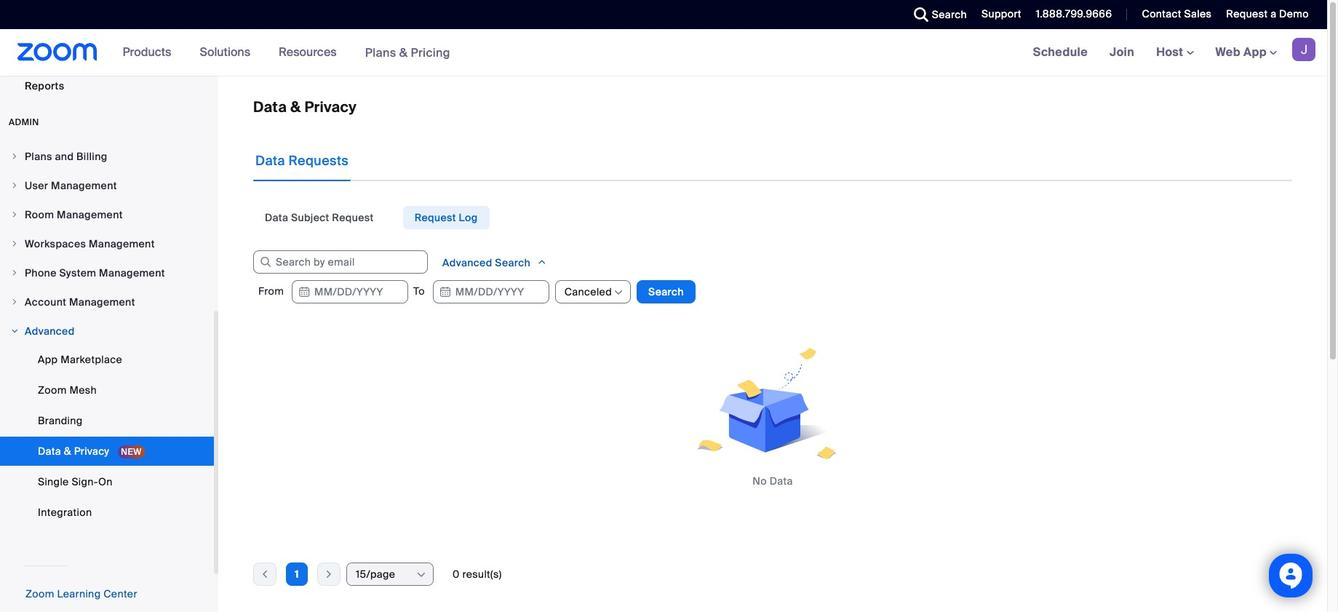 Task type: describe. For each thing, give the bounding box(es) containing it.
side navigation navigation
[[0, 0, 218, 612]]

plans for plans & pricing
[[365, 45, 396, 60]]

integration link
[[0, 498, 214, 527]]

1
[[295, 568, 299, 581]]

app inside meetings navigation
[[1244, 44, 1267, 60]]

request log tab
[[403, 206, 490, 229]]

products button
[[123, 29, 178, 76]]

app marketplace link
[[0, 345, 214, 374]]

room management
[[25, 208, 123, 221]]

no data
[[753, 475, 793, 488]]

management for workspaces management
[[89, 237, 155, 250]]

plans for plans and billing
[[25, 150, 52, 163]]

data subject request tab
[[253, 206, 386, 229]]

data for data & privacy link
[[38, 445, 61, 458]]

on
[[98, 475, 113, 488]]

data & privacy inside advanced menu
[[38, 445, 112, 458]]

data requests tab
[[253, 140, 351, 181]]

reports
[[25, 79, 64, 92]]

single sign-on
[[38, 475, 113, 488]]

schedule link
[[1022, 29, 1099, 76]]

management for account management
[[69, 296, 135, 309]]

right image
[[10, 181, 19, 190]]

workspaces management
[[25, 237, 155, 250]]

privacy inside data & privacy link
[[74, 445, 109, 458]]

app marketplace
[[38, 353, 122, 366]]

zoom logo image
[[17, 43, 97, 61]]

0 result(s)
[[453, 568, 502, 581]]

request a demo
[[1227, 7, 1310, 20]]

workspaces
[[25, 237, 86, 250]]

phone system management menu item
[[0, 259, 214, 287]]

product information navigation
[[112, 29, 461, 76]]

right image for account
[[10, 298, 19, 306]]

right image inside advanced menu item
[[10, 327, 19, 336]]

data down product information navigation
[[253, 98, 287, 116]]

learning
[[57, 587, 101, 601]]

from
[[258, 284, 287, 298]]

advanced for advanced
[[25, 325, 75, 338]]

app inside 'app marketplace' link
[[38, 353, 58, 366]]

reports link
[[0, 71, 214, 100]]

0
[[453, 568, 460, 581]]

data right no at bottom
[[770, 475, 793, 488]]

center
[[103, 587, 137, 601]]

request inside data subject request tab
[[332, 211, 374, 224]]

subject
[[291, 211, 330, 224]]

sales
[[1185, 7, 1212, 20]]

user management menu item
[[0, 172, 214, 199]]

web
[[1216, 44, 1241, 60]]

workspaces management menu item
[[0, 230, 214, 258]]

account management menu item
[[0, 288, 214, 316]]

data for data subject request tab
[[265, 211, 288, 224]]

marketplace
[[61, 353, 122, 366]]

phone
[[25, 266, 57, 280]]

advanced search
[[443, 256, 533, 269]]

join
[[1110, 44, 1135, 60]]

2 horizontal spatial search
[[932, 8, 967, 21]]

host
[[1157, 44, 1187, 60]]

and
[[55, 150, 74, 163]]

system
[[59, 266, 96, 280]]

request log
[[415, 211, 478, 224]]

right image for phone
[[10, 269, 19, 277]]

advanced for advanced search
[[443, 256, 493, 269]]

host button
[[1157, 44, 1194, 60]]

zoom for zoom learning center
[[25, 587, 54, 601]]

data for data requests tab on the top of the page
[[255, 152, 285, 170]]

data & privacy link
[[0, 437, 214, 466]]

search inside dropdown button
[[495, 256, 531, 269]]

plans and billing
[[25, 150, 107, 163]]

phone system management
[[25, 266, 165, 280]]

web app button
[[1216, 44, 1277, 60]]

single sign-on link
[[0, 467, 214, 496]]

a
[[1271, 7, 1277, 20]]

1.888.799.9666
[[1036, 7, 1113, 20]]

zoom learning center
[[25, 587, 137, 601]]

up image
[[537, 255, 547, 269]]

management for user management
[[51, 179, 117, 192]]

log
[[459, 211, 478, 224]]



Task type: locate. For each thing, give the bounding box(es) containing it.
room management menu item
[[0, 201, 214, 229]]

sign-
[[72, 475, 98, 488]]

1 vertical spatial advanced
[[25, 325, 75, 338]]

2 vertical spatial search
[[649, 285, 684, 298]]

banner
[[0, 29, 1328, 76]]

zoom left learning
[[25, 587, 54, 601]]

1 vertical spatial search button
[[637, 280, 696, 304]]

2 vertical spatial &
[[64, 445, 71, 458]]

contact sales
[[1142, 7, 1212, 20]]

right image inside phone system management menu item
[[10, 269, 19, 277]]

to
[[413, 284, 428, 298]]

solutions button
[[200, 29, 257, 76]]

privacy up requests at top
[[305, 98, 357, 116]]

& inside product information navigation
[[399, 45, 408, 60]]

request for request log
[[415, 211, 456, 224]]

contact sales link
[[1131, 0, 1216, 29], [1142, 7, 1212, 20]]

user management
[[25, 179, 117, 192]]

meetings navigation
[[1022, 29, 1328, 76]]

right image
[[10, 152, 19, 161], [10, 210, 19, 219], [10, 239, 19, 248], [10, 269, 19, 277], [10, 298, 19, 306], [10, 327, 19, 336]]

room
[[25, 208, 54, 221]]

data & privacy
[[253, 98, 357, 116], [38, 445, 112, 458]]

resources
[[279, 44, 337, 60]]

data subject request
[[265, 211, 374, 224]]

show options image right canceled popup button
[[613, 287, 625, 298]]

show options image for canceled
[[613, 287, 625, 298]]

15/page button
[[356, 563, 415, 585]]

zoom left mesh
[[38, 384, 67, 397]]

request right subject
[[332, 211, 374, 224]]

0 vertical spatial plans
[[365, 45, 396, 60]]

1 button
[[286, 563, 308, 586]]

1 vertical spatial show options image
[[416, 569, 427, 581]]

show options image for 15/page
[[416, 569, 427, 581]]

zoom mesh
[[38, 384, 97, 397]]

app
[[1244, 44, 1267, 60], [38, 353, 58, 366]]

0 horizontal spatial request
[[332, 211, 374, 224]]

search button
[[903, 0, 971, 29], [637, 280, 696, 304]]

0 horizontal spatial show options image
[[416, 569, 427, 581]]

Date Picker text field
[[292, 280, 408, 304]]

next page image
[[318, 568, 340, 581]]

right image inside the "plans and billing" menu item
[[10, 152, 19, 161]]

products
[[123, 44, 171, 60]]

advanced search button
[[431, 250, 559, 274]]

plans inside product information navigation
[[365, 45, 396, 60]]

support
[[982, 7, 1022, 20]]

zoom mesh link
[[0, 376, 214, 405]]

management for room management
[[57, 208, 123, 221]]

advanced inside dropdown button
[[443, 256, 493, 269]]

2 horizontal spatial request
[[1227, 7, 1268, 20]]

request inside request log tab
[[415, 211, 456, 224]]

previous page image
[[254, 568, 276, 581]]

management up advanced menu item
[[69, 296, 135, 309]]

0 horizontal spatial plans
[[25, 150, 52, 163]]

demo
[[1280, 7, 1310, 20]]

3 right image from the top
[[10, 239, 19, 248]]

management
[[51, 179, 117, 192], [57, 208, 123, 221], [89, 237, 155, 250], [99, 266, 165, 280], [69, 296, 135, 309]]

account
[[25, 296, 66, 309]]

mesh
[[69, 384, 97, 397]]

data inside tab
[[255, 152, 285, 170]]

& left pricing
[[399, 45, 408, 60]]

zoom learning center link
[[25, 587, 137, 601]]

data left subject
[[265, 211, 288, 224]]

data requests
[[255, 152, 349, 170]]

1 horizontal spatial app
[[1244, 44, 1267, 60]]

1 vertical spatial data & privacy
[[38, 445, 112, 458]]

solutions
[[200, 44, 250, 60]]

0 horizontal spatial data & privacy
[[38, 445, 112, 458]]

web app
[[1216, 44, 1267, 60]]

0 horizontal spatial advanced
[[25, 325, 75, 338]]

0 horizontal spatial app
[[38, 353, 58, 366]]

6 right image from the top
[[10, 327, 19, 336]]

data up single
[[38, 445, 61, 458]]

show options image left 0
[[416, 569, 427, 581]]

app right web
[[1244, 44, 1267, 60]]

& up data requests tab on the top of the page
[[291, 98, 301, 116]]

single
[[38, 475, 69, 488]]

0 vertical spatial app
[[1244, 44, 1267, 60]]

0 horizontal spatial search button
[[637, 280, 696, 304]]

&
[[399, 45, 408, 60], [291, 98, 301, 116], [64, 445, 71, 458]]

1 vertical spatial plans
[[25, 150, 52, 163]]

0 vertical spatial search
[[932, 8, 967, 21]]

banner containing products
[[0, 29, 1328, 76]]

data
[[253, 98, 287, 116], [255, 152, 285, 170], [265, 211, 288, 224], [38, 445, 61, 458], [770, 475, 793, 488]]

advanced inside menu item
[[25, 325, 75, 338]]

integration
[[38, 506, 92, 519]]

plans left and
[[25, 150, 52, 163]]

advanced
[[443, 256, 493, 269], [25, 325, 75, 338]]

request
[[1227, 7, 1268, 20], [332, 211, 374, 224], [415, 211, 456, 224]]

privacy up sign-
[[74, 445, 109, 458]]

plans and billing menu item
[[0, 143, 214, 170]]

right image for plans
[[10, 152, 19, 161]]

management up workspaces management
[[57, 208, 123, 221]]

right image for workspaces
[[10, 239, 19, 248]]

Date Picker text field
[[433, 280, 549, 304]]

plans & pricing
[[365, 45, 451, 60]]

profile picture image
[[1293, 38, 1316, 61]]

resources button
[[279, 29, 343, 76]]

support link
[[971, 0, 1025, 29], [982, 7, 1022, 20]]

user
[[25, 179, 48, 192]]

1 horizontal spatial advanced
[[443, 256, 493, 269]]

1 horizontal spatial &
[[291, 98, 301, 116]]

data inside advanced menu
[[38, 445, 61, 458]]

data & privacy up single sign-on
[[38, 445, 112, 458]]

advanced menu
[[0, 345, 214, 528]]

canceled
[[565, 285, 612, 298]]

1 horizontal spatial plans
[[365, 45, 396, 60]]

1 horizontal spatial privacy
[[305, 98, 357, 116]]

& down branding
[[64, 445, 71, 458]]

data inside tab
[[265, 211, 288, 224]]

2 horizontal spatial &
[[399, 45, 408, 60]]

request for request a demo
[[1227, 7, 1268, 20]]

1 vertical spatial &
[[291, 98, 301, 116]]

0 vertical spatial &
[[399, 45, 408, 60]]

branding link
[[0, 406, 214, 435]]

plans inside menu item
[[25, 150, 52, 163]]

account management
[[25, 296, 135, 309]]

0 horizontal spatial privacy
[[74, 445, 109, 458]]

15/page
[[356, 568, 396, 581]]

plans & pricing link
[[365, 45, 451, 60], [365, 45, 451, 60]]

right image inside account management menu item
[[10, 298, 19, 306]]

zoom for zoom mesh
[[38, 384, 67, 397]]

pricing
[[411, 45, 451, 60]]

1 vertical spatial zoom
[[25, 587, 54, 601]]

no
[[753, 475, 767, 488]]

advanced up date picker text box
[[443, 256, 493, 269]]

right image for room
[[10, 210, 19, 219]]

requests
[[289, 152, 349, 170]]

0 vertical spatial data & privacy
[[253, 98, 357, 116]]

canceled button
[[565, 281, 612, 303]]

request a demo link
[[1216, 0, 1328, 29], [1227, 7, 1310, 20]]

0 horizontal spatial &
[[64, 445, 71, 458]]

data left requests at top
[[255, 152, 285, 170]]

1 horizontal spatial show options image
[[613, 287, 625, 298]]

management inside menu item
[[89, 237, 155, 250]]

show options image
[[613, 287, 625, 298], [416, 569, 427, 581]]

management down the room management menu item
[[89, 237, 155, 250]]

1.888.799.9666 button
[[1025, 0, 1116, 29], [1036, 7, 1113, 20]]

branding
[[38, 414, 83, 427]]

0 vertical spatial advanced
[[443, 256, 493, 269]]

0 horizontal spatial search
[[495, 256, 531, 269]]

privacy
[[305, 98, 357, 116], [74, 445, 109, 458]]

1 vertical spatial privacy
[[74, 445, 109, 458]]

result(s)
[[463, 568, 502, 581]]

1 horizontal spatial search button
[[903, 0, 971, 29]]

request left log
[[415, 211, 456, 224]]

0 vertical spatial search button
[[903, 0, 971, 29]]

0 vertical spatial privacy
[[305, 98, 357, 116]]

1 vertical spatial search
[[495, 256, 531, 269]]

plans
[[365, 45, 396, 60], [25, 150, 52, 163]]

app up zoom mesh
[[38, 353, 58, 366]]

request left a at right
[[1227, 7, 1268, 20]]

1 vertical spatial app
[[38, 353, 58, 366]]

search
[[932, 8, 967, 21], [495, 256, 531, 269], [649, 285, 684, 298]]

advanced down account at left
[[25, 325, 75, 338]]

& inside data & privacy link
[[64, 445, 71, 458]]

5 right image from the top
[[10, 298, 19, 306]]

Search by email text field
[[253, 250, 428, 274]]

1 horizontal spatial request
[[415, 211, 456, 224]]

1 right image from the top
[[10, 152, 19, 161]]

4 right image from the top
[[10, 269, 19, 277]]

tabs of data requests tab list
[[253, 206, 490, 229]]

management down workspaces management menu item
[[99, 266, 165, 280]]

plans left pricing
[[365, 45, 396, 60]]

join link
[[1099, 29, 1146, 76]]

admin
[[9, 116, 39, 128]]

right image inside workspaces management menu item
[[10, 239, 19, 248]]

0 vertical spatial show options image
[[613, 287, 625, 298]]

1 horizontal spatial data & privacy
[[253, 98, 357, 116]]

2 right image from the top
[[10, 210, 19, 219]]

data & privacy up data requests tab on the top of the page
[[253, 98, 357, 116]]

1 horizontal spatial search
[[649, 285, 684, 298]]

schedule
[[1033, 44, 1088, 60]]

contact
[[1142, 7, 1182, 20]]

right image inside the room management menu item
[[10, 210, 19, 219]]

billing
[[76, 150, 107, 163]]

advanced menu item
[[0, 317, 214, 345]]

0 vertical spatial zoom
[[38, 384, 67, 397]]

zoom inside advanced menu
[[38, 384, 67, 397]]

zoom
[[38, 384, 67, 397], [25, 587, 54, 601]]

admin menu menu
[[0, 143, 214, 530]]

management down billing
[[51, 179, 117, 192]]



Task type: vqa. For each thing, say whether or not it's contained in the screenshot.
Edit user photo
no



